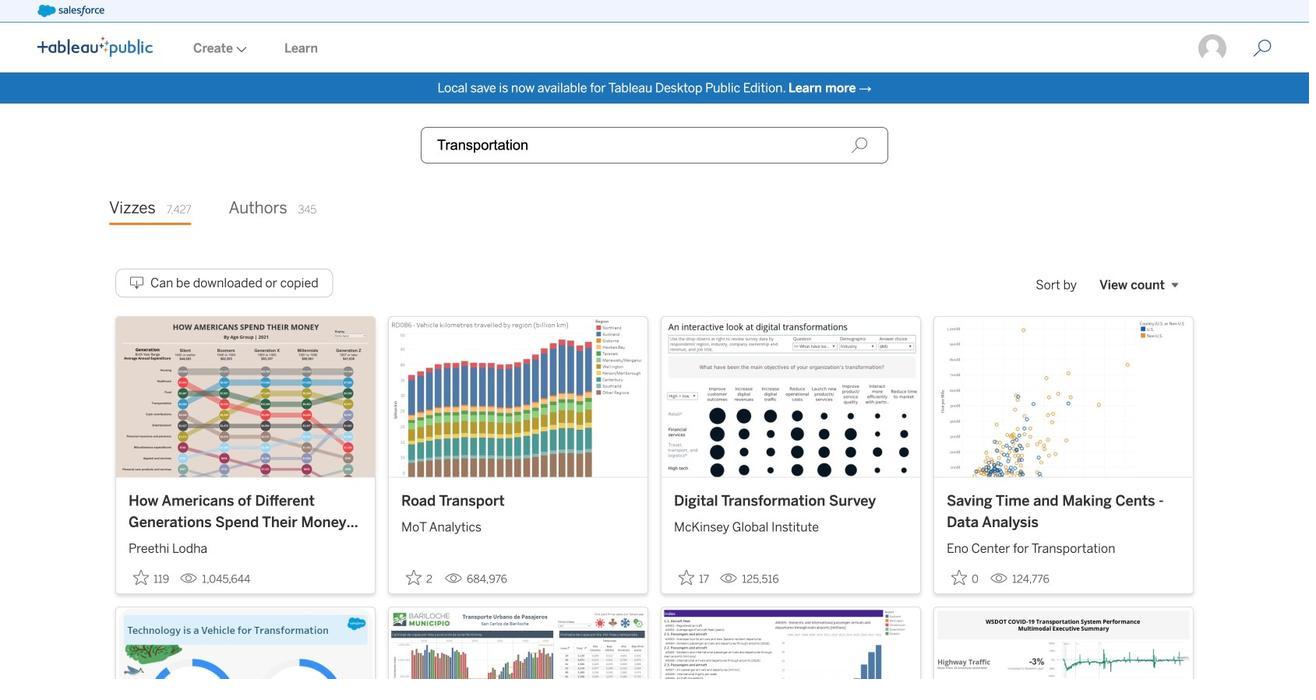 Task type: describe. For each thing, give the bounding box(es) containing it.
search image
[[851, 137, 868, 154]]

create image
[[233, 46, 247, 53]]

workbook thumbnail image for 4th add favorite button from right
[[116, 317, 375, 478]]

2 add favorite button from the left
[[401, 566, 439, 591]]

3 add favorite button from the left
[[674, 566, 714, 591]]

go to search image
[[1235, 39, 1291, 58]]

add favorite image for 2nd add favorite button
[[406, 570, 422, 586]]

tara.schultz image
[[1197, 33, 1229, 64]]

1 add favorite button from the left
[[129, 566, 174, 591]]

workbook thumbnail image for 2nd add favorite button
[[389, 317, 648, 478]]

4 add favorite button from the left
[[947, 566, 985, 591]]



Task type: locate. For each thing, give the bounding box(es) containing it.
add favorite image
[[133, 570, 149, 586], [406, 570, 422, 586], [679, 570, 695, 586]]

Search input field
[[421, 127, 889, 164]]

workbook thumbnail image for third add favorite button from left
[[662, 317, 921, 478]]

Add Favorite button
[[129, 566, 174, 591], [401, 566, 439, 591], [674, 566, 714, 591], [947, 566, 985, 591]]

0 horizontal spatial add favorite image
[[133, 570, 149, 586]]

salesforce logo image
[[37, 5, 104, 17]]

3 add favorite image from the left
[[679, 570, 695, 586]]

1 add favorite image from the left
[[133, 570, 149, 586]]

add favorite image for third add favorite button from left
[[679, 570, 695, 586]]

2 add favorite image from the left
[[406, 570, 422, 586]]

workbook thumbnail image for first add favorite button from right
[[935, 317, 1194, 478]]

add favorite image
[[952, 570, 967, 586]]

workbook thumbnail image
[[116, 317, 375, 478], [389, 317, 648, 478], [662, 317, 921, 478], [935, 317, 1194, 478]]

4 workbook thumbnail image from the left
[[935, 317, 1194, 478]]

1 horizontal spatial add favorite image
[[406, 570, 422, 586]]

logo image
[[37, 37, 153, 57]]

2 workbook thumbnail image from the left
[[389, 317, 648, 478]]

add favorite image for 4th add favorite button from right
[[133, 570, 149, 586]]

3 workbook thumbnail image from the left
[[662, 317, 921, 478]]

1 workbook thumbnail image from the left
[[116, 317, 375, 478]]

2 horizontal spatial add favorite image
[[679, 570, 695, 586]]



Task type: vqa. For each thing, say whether or not it's contained in the screenshot.
Superstore
no



